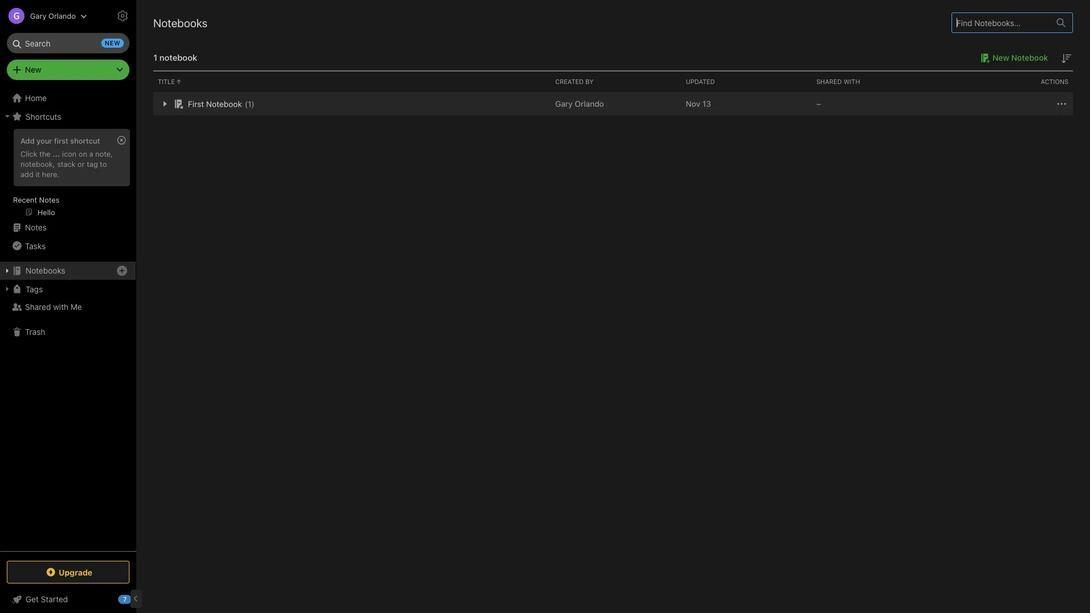 Task type: describe. For each thing, give the bounding box(es) containing it.
to
[[100, 160, 107, 168]]

More actions field
[[1056, 97, 1069, 111]]

Search text field
[[15, 33, 122, 53]]

a
[[89, 149, 93, 158]]

)
[[252, 99, 255, 109]]

add
[[20, 170, 33, 178]]

notebooks element
[[136, 0, 1091, 614]]

title
[[158, 78, 175, 86]]

more actions image
[[1056, 97, 1069, 111]]

notebooks inside "tree"
[[26, 266, 65, 276]]

1 notebook
[[153, 53, 197, 62]]

add
[[20, 136, 35, 145]]

click the ...
[[20, 149, 60, 158]]

new search field
[[15, 33, 124, 53]]

group containing add your first shortcut
[[0, 126, 136, 223]]

7
[[123, 596, 127, 604]]

click
[[20, 149, 37, 158]]

it
[[36, 170, 40, 178]]

Sort field
[[1060, 51, 1074, 65]]

Find Notebooks… text field
[[953, 13, 1051, 32]]

home
[[25, 93, 47, 103]]

notebook,
[[20, 160, 55, 168]]

home link
[[0, 89, 136, 107]]

updated button
[[682, 72, 812, 92]]

on
[[79, 149, 87, 158]]

shared
[[25, 303, 51, 312]]

arrow image
[[158, 97, 172, 111]]

new button
[[7, 60, 130, 80]]

shared
[[817, 78, 842, 86]]

...
[[53, 149, 60, 158]]

orlando inside first notebook row
[[575, 99, 604, 109]]

13
[[703, 99, 711, 109]]

icon on a note, notebook, stack or tag to add it here.
[[20, 149, 113, 178]]

first notebook ( 1 )
[[188, 99, 255, 109]]

(
[[245, 99, 248, 109]]

upgrade
[[59, 568, 92, 577]]

new for new notebook
[[993, 53, 1010, 62]]

or
[[78, 160, 85, 168]]

created by button
[[551, 72, 682, 92]]

orlando inside account field
[[48, 12, 76, 20]]

stack
[[57, 160, 76, 168]]

notebook
[[160, 53, 197, 62]]

notebook for new
[[1012, 53, 1049, 62]]

shared with me
[[25, 303, 82, 312]]

recent notes
[[13, 195, 59, 204]]

the
[[39, 149, 51, 158]]

gary inside account field
[[30, 12, 46, 20]]

expand tags image
[[3, 285, 12, 294]]

settings image
[[116, 9, 130, 23]]

shared with
[[817, 78, 861, 86]]

get
[[26, 595, 39, 605]]

new notebook button
[[977, 51, 1049, 65]]

first notebook row
[[153, 93, 1074, 115]]

nov
[[686, 99, 701, 109]]

me
[[71, 303, 82, 312]]

with
[[844, 78, 861, 86]]

1 inside first notebook row
[[248, 99, 252, 109]]

get started
[[26, 595, 68, 605]]

notes inside group
[[39, 195, 59, 204]]



Task type: vqa. For each thing, say whether or not it's contained in the screenshot.
GARY ORLANDO
yes



Task type: locate. For each thing, give the bounding box(es) containing it.
tags button
[[0, 280, 136, 298]]

tag
[[87, 160, 98, 168]]

gary orlando inside account field
[[30, 12, 76, 20]]

expand notebooks image
[[3, 266, 12, 276]]

first
[[54, 136, 68, 145]]

0 vertical spatial orlando
[[48, 12, 76, 20]]

1 horizontal spatial gary orlando
[[556, 99, 604, 109]]

0 vertical spatial gary orlando
[[30, 12, 76, 20]]

1 vertical spatial 1
[[248, 99, 252, 109]]

first
[[188, 99, 204, 109]]

1 horizontal spatial 1
[[248, 99, 252, 109]]

0 horizontal spatial gary
[[30, 12, 46, 20]]

row group containing gary orlando
[[153, 93, 1074, 115]]

new
[[105, 39, 120, 47]]

1 vertical spatial gary
[[556, 99, 573, 109]]

recent
[[13, 195, 37, 204]]

notebooks link
[[0, 262, 136, 280]]

tags
[[26, 285, 43, 294]]

1 horizontal spatial new
[[993, 53, 1010, 62]]

0 horizontal spatial notebooks
[[26, 266, 65, 276]]

new inside button
[[993, 53, 1010, 62]]

orlando
[[48, 12, 76, 20], [575, 99, 604, 109]]

new notebook
[[993, 53, 1049, 62]]

tasks
[[25, 241, 46, 251]]

1 horizontal spatial orlando
[[575, 99, 604, 109]]

click to collapse image
[[132, 593, 141, 606]]

with
[[53, 303, 68, 312]]

gary orlando
[[30, 12, 76, 20], [556, 99, 604, 109]]

trash
[[25, 328, 45, 337]]

0 vertical spatial notebooks
[[153, 16, 208, 29]]

gary
[[30, 12, 46, 20], [556, 99, 573, 109]]

notes
[[39, 195, 59, 204], [25, 223, 47, 232]]

notebook inside row
[[206, 99, 242, 109]]

sort options image
[[1060, 52, 1074, 65]]

new inside popup button
[[25, 65, 41, 74]]

orlando down by
[[575, 99, 604, 109]]

0 vertical spatial notebook
[[1012, 53, 1049, 62]]

1 right first
[[248, 99, 252, 109]]

1 vertical spatial new
[[25, 65, 41, 74]]

new up home
[[25, 65, 41, 74]]

new
[[993, 53, 1010, 62], [25, 65, 41, 74]]

orlando up search text field
[[48, 12, 76, 20]]

tree containing home
[[0, 89, 136, 551]]

shortcuts
[[26, 112, 61, 121]]

notebook up actions button in the top of the page
[[1012, 53, 1049, 62]]

notes link
[[0, 219, 136, 237]]

gary orlando inside first notebook row
[[556, 99, 604, 109]]

0 vertical spatial notes
[[39, 195, 59, 204]]

actions button
[[943, 72, 1074, 92]]

icon
[[62, 149, 77, 158]]

new up actions button in the top of the page
[[993, 53, 1010, 62]]

notebook inside button
[[1012, 53, 1049, 62]]

title button
[[153, 72, 551, 92]]

0 horizontal spatial notebook
[[206, 99, 242, 109]]

1 horizontal spatial notebooks
[[153, 16, 208, 29]]

1 vertical spatial notes
[[25, 223, 47, 232]]

actions
[[1042, 78, 1069, 86]]

1 vertical spatial notebook
[[206, 99, 242, 109]]

row group
[[153, 93, 1074, 115]]

0 horizontal spatial new
[[25, 65, 41, 74]]

shortcut
[[70, 136, 100, 145]]

row group inside notebooks element
[[153, 93, 1074, 115]]

your
[[36, 136, 52, 145]]

note,
[[95, 149, 113, 158]]

gary down created
[[556, 99, 573, 109]]

gary orlando up search text field
[[30, 12, 76, 20]]

1 horizontal spatial gary
[[556, 99, 573, 109]]

new for new
[[25, 65, 41, 74]]

shared with me link
[[0, 298, 136, 316]]

gary orlando down created by
[[556, 99, 604, 109]]

0 horizontal spatial 1
[[153, 53, 157, 62]]

started
[[41, 595, 68, 605]]

tasks button
[[0, 237, 136, 255]]

nov 13
[[686, 99, 711, 109]]

gary up search text field
[[30, 12, 46, 20]]

upgrade button
[[7, 561, 130, 584]]

1 vertical spatial orlando
[[575, 99, 604, 109]]

1
[[153, 53, 157, 62], [248, 99, 252, 109]]

0 vertical spatial gary
[[30, 12, 46, 20]]

1 vertical spatial notebooks
[[26, 266, 65, 276]]

tree
[[0, 89, 136, 551]]

created by
[[556, 78, 594, 86]]

0 horizontal spatial orlando
[[48, 12, 76, 20]]

notebook for first
[[206, 99, 242, 109]]

notes up tasks
[[25, 223, 47, 232]]

notebooks up tags
[[26, 266, 65, 276]]

here.
[[42, 170, 59, 178]]

Help and Learning task checklist field
[[0, 591, 136, 609]]

shortcuts button
[[0, 107, 136, 126]]

0 vertical spatial new
[[993, 53, 1010, 62]]

1 vertical spatial gary orlando
[[556, 99, 604, 109]]

gary inside first notebook row
[[556, 99, 573, 109]]

1 left notebook
[[153, 53, 157, 62]]

by
[[586, 78, 594, 86]]

add your first shortcut
[[20, 136, 100, 145]]

shared with button
[[812, 72, 943, 92]]

notebooks
[[153, 16, 208, 29], [26, 266, 65, 276]]

1 horizontal spatial notebook
[[1012, 53, 1049, 62]]

0 horizontal spatial gary orlando
[[30, 12, 76, 20]]

notes right recent
[[39, 195, 59, 204]]

notebooks up notebook
[[153, 16, 208, 29]]

–
[[817, 99, 822, 109]]

notebook
[[1012, 53, 1049, 62], [206, 99, 242, 109]]

Account field
[[0, 5, 87, 27]]

updated
[[686, 78, 715, 86]]

group
[[0, 126, 136, 223]]

notebook left (
[[206, 99, 242, 109]]

created
[[556, 78, 584, 86]]

trash link
[[0, 323, 136, 341]]

0 vertical spatial 1
[[153, 53, 157, 62]]



